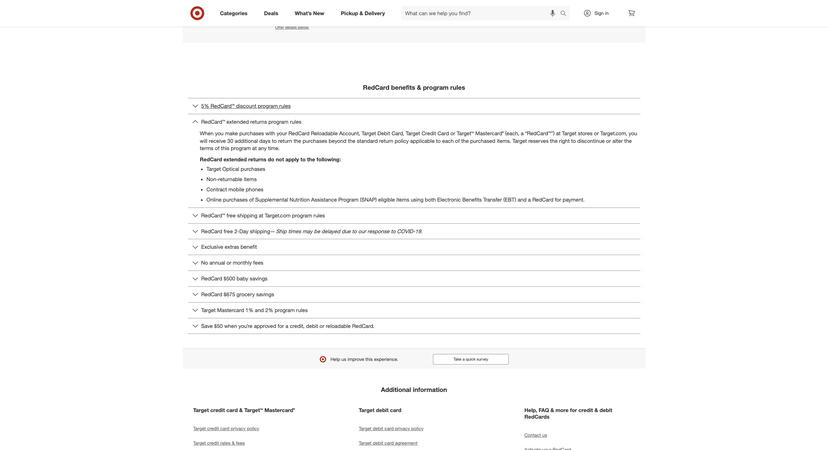 Task type: vqa. For each thing, say whether or not it's contained in the screenshot.
the 14+ years
no



Task type: describe. For each thing, give the bounding box(es) containing it.
categories link
[[214, 6, 256, 20]]

target left rates
[[193, 441, 206, 447]]

using
[[411, 197, 423, 203]]

redcard $675 grocery savings
[[201, 292, 274, 298]]

redcard for redcard $500 baby savings
[[201, 276, 222, 282]]

payment.
[[563, 197, 585, 203]]

program down the "nutrition" on the top of page
[[292, 212, 312, 219]]

savings for redcard $500 baby savings
[[250, 276, 268, 282]]

debit for target debit card agreement
[[373, 441, 383, 447]]

& right benefits
[[417, 84, 421, 91]]

the up 'apply'
[[294, 138, 301, 144]]

1 horizontal spatial this
[[365, 357, 373, 363]]

covid-
[[397, 228, 415, 235]]

year
[[301, 6, 325, 20]]

receive
[[209, 138, 226, 144]]

pickup & delivery
[[341, 10, 385, 16]]

(snap)
[[360, 197, 377, 203]]

returnable
[[218, 176, 242, 183]]

nearly
[[363, 0, 398, 5]]

& right faq
[[550, 408, 554, 414]]

redcard™ for extended
[[201, 119, 225, 125]]

returns for program
[[250, 119, 267, 125]]

applicable
[[410, 138, 435, 144]]

policy inside when you make purchases with your redcard reloadable account, target debit card, target credit card or target™ mastercard® (each, a "redcard™") at target stores or target.com, you will receive 30 additional days to return the purchases beyond the standard return policy applicable to each of the purchased items. target reserves the right to discontinue or alter the terms of this program at any time.
[[395, 138, 409, 144]]

items.
[[497, 138, 511, 144]]

1 vertical spatial of
[[215, 145, 219, 152]]

target down (each,
[[512, 138, 527, 144]]

sign in
[[595, 10, 609, 16]]

to right 'apply'
[[300, 156, 306, 163]]

contact us
[[524, 433, 547, 439]]

target credit rates & fees
[[193, 441, 245, 447]]

at inside dropdown button
[[259, 212, 263, 219]]

experience.
[[374, 357, 398, 363]]

for inside the help, faq & more for credit & debit redcards
[[570, 408, 577, 414]]

delayed
[[321, 228, 340, 235]]

card
[[438, 130, 449, 137]]

target down redcard™ extended returns program rules dropdown button
[[406, 130, 420, 137]]

& inside target credit rates & fees link
[[232, 441, 235, 447]]

new
[[313, 10, 324, 16]]

any
[[258, 145, 267, 152]]

target mastercard 1% and 2% program rules button
[[188, 303, 640, 319]]

fees for no annual or monthly fees
[[253, 260, 263, 267]]

redcard benefits & program rules
[[363, 84, 465, 91]]

target up target credit card privacy policy
[[193, 408, 209, 414]]

returns for do
[[248, 156, 266, 163]]

target debit card agreement
[[359, 441, 417, 447]]

target up right
[[562, 130, 576, 137]]

offer
[[275, 25, 284, 30]]

rules for 5% redcard™ discount program rules
[[279, 103, 291, 109]]

19.
[[415, 228, 422, 235]]

you could save nearly $500 in baby's first year with your redcard.
[[275, 0, 481, 20]]

grocery
[[237, 292, 255, 298]]

program inside when you make purchases with your redcard reloadable account, target debit card, target credit card or target™ mastercard® (each, a "redcard™") at target stores or target.com, you will receive 30 additional days to return the purchases beyond the standard return policy applicable to each of the purchased items. target reserves the right to discontinue or alter the terms of this program at any time.
[[231, 145, 251, 152]]

extended for redcard
[[224, 156, 247, 163]]

delivery
[[365, 10, 385, 16]]

to right right
[[571, 138, 576, 144]]

1 vertical spatial shipping
[[250, 228, 270, 235]]

benefits
[[462, 197, 482, 203]]

discontinue
[[577, 138, 605, 144]]

categories
[[220, 10, 247, 16]]

redcard free 2-day shipping — ship times may be delayed due to our response to covid-19.
[[201, 228, 422, 235]]

extras
[[225, 244, 239, 251]]

rates
[[220, 441, 230, 447]]

save $50 when you're approved for a credit, debit or reloadable redcard.
[[201, 323, 374, 330]]

target.com
[[265, 212, 291, 219]]

what's
[[295, 10, 312, 16]]

& up 'contact us' link
[[594, 408, 598, 414]]

2 return from the left
[[379, 138, 393, 144]]

mastercard® inside when you make purchases with your redcard reloadable account, target debit card, target credit card or target™ mastercard® (each, a "redcard™") at target stores or target.com, you will receive 30 additional days to return the purchases beyond the standard return policy applicable to each of the purchased items. target reserves the right to discontinue or alter the terms of this program at any time.
[[475, 130, 504, 137]]

pickup
[[341, 10, 358, 16]]

2-
[[234, 228, 239, 235]]

privacy for credit
[[231, 426, 246, 432]]

what's new
[[295, 10, 324, 16]]

save
[[201, 323, 213, 330]]

1 horizontal spatial in
[[605, 10, 609, 16]]

or left reloadable
[[320, 323, 324, 330]]

baby's
[[444, 0, 481, 5]]

1 horizontal spatial and
[[518, 197, 527, 203]]

target up target debit card privacy policy
[[359, 408, 374, 414]]

sign in link
[[578, 6, 619, 20]]

purchases down the redcard extended returns do not apply to the following:
[[241, 166, 265, 173]]

free for redcard
[[224, 228, 233, 235]]

right
[[559, 138, 570, 144]]

the left following:
[[307, 156, 315, 163]]

redcard $675 grocery savings button
[[188, 287, 640, 303]]

privacy for debit
[[395, 426, 410, 432]]

additional information
[[381, 387, 447, 394]]

this inside when you make purchases with your redcard reloadable account, target debit card, target credit card or target™ mastercard® (each, a "redcard™") at target stores or target.com, you will receive 30 additional days to return the purchases beyond the standard return policy applicable to each of the purchased items. target reserves the right to discontinue or alter the terms of this program at any time.
[[221, 145, 229, 152]]

in inside you could save nearly $500 in baby's first year with your redcard.
[[431, 0, 441, 5]]

$500 inside 'dropdown button'
[[224, 276, 235, 282]]

the right each
[[461, 138, 469, 144]]

program right discount
[[258, 103, 278, 109]]

0 vertical spatial of
[[455, 138, 460, 144]]

you're
[[238, 323, 252, 330]]

additional
[[381, 387, 411, 394]]

the right alter
[[624, 138, 632, 144]]

your inside you could save nearly $500 in baby's first year with your redcard.
[[356, 6, 381, 20]]

card for target credit card & target™ mastercard®
[[226, 408, 238, 414]]

& up target credit card privacy policy link
[[239, 408, 243, 414]]

target credit card privacy policy link
[[193, 422, 304, 437]]

card,
[[392, 130, 404, 137]]

when you make purchases with your redcard reloadable account, target debit card, target credit card or target™ mastercard® (each, a "redcard™") at target stores or target.com, you will receive 30 additional days to return the purchases beyond the standard return policy applicable to each of the purchased items. target reserves the right to discontinue or alter the terms of this program at any time.
[[200, 130, 637, 152]]

a inside dropdown button
[[285, 323, 288, 330]]

target down target debit card privacy policy
[[359, 441, 371, 447]]

card for target debit card
[[390, 408, 401, 414]]

annual
[[209, 260, 225, 267]]

debit for target debit card privacy policy
[[373, 426, 383, 432]]

beyond
[[329, 138, 346, 144]]

rules for redcard™ extended returns program rules
[[290, 119, 301, 125]]

exclusive
[[201, 244, 223, 251]]

phones
[[246, 186, 263, 193]]

following:
[[317, 156, 341, 163]]

rules for redcard benefits & program rules
[[450, 84, 465, 91]]

more
[[556, 408, 569, 414]]

credit for target credit card & target™ mastercard®
[[210, 408, 225, 414]]

1 vertical spatial mastercard®
[[264, 408, 295, 414]]

help,
[[524, 408, 537, 414]]

for inside the save $50 when you're approved for a credit, debit or reloadable redcard. dropdown button
[[278, 323, 284, 330]]

credit for target credit rates & fees
[[207, 441, 219, 447]]

day
[[239, 228, 248, 235]]

redcard inside when you make purchases with your redcard reloadable account, target debit card, target credit card or target™ mastercard® (each, a "redcard™") at target stores or target.com, you will receive 30 additional days to return the purchases beyond the standard return policy applicable to each of the purchased items. target reserves the right to discontinue or alter the terms of this program at any time.
[[288, 130, 309, 137]]

each
[[442, 138, 454, 144]]

5%
[[201, 103, 209, 109]]

monthly
[[233, 260, 252, 267]]

program up 5% redcard™ discount program rules dropdown button
[[423, 84, 448, 91]]

2%
[[265, 307, 273, 314]]

transfer
[[483, 197, 502, 203]]

your inside when you make purchases with your redcard reloadable account, target debit card, target credit card or target™ mastercard® (each, a "redcard™") at target stores or target.com, you will receive 30 additional days to return the purchases beyond the standard return policy applicable to each of the purchased items. target reserves the right to discontinue or alter the terms of this program at any time.
[[277, 130, 287, 137]]

the left right
[[550, 138, 558, 144]]

or right the annual
[[227, 260, 231, 267]]

target.com,
[[600, 130, 627, 137]]

no annual or monthly fees button
[[188, 256, 640, 271]]

or up discontinue
[[594, 130, 599, 137]]

when
[[224, 323, 237, 330]]

1%
[[245, 307, 253, 314]]

savings for redcard $675 grocery savings
[[256, 292, 274, 298]]

due
[[342, 228, 351, 235]]

not
[[276, 156, 284, 163]]

target inside dropdown button
[[201, 307, 216, 314]]

no
[[201, 260, 208, 267]]

faq
[[539, 408, 549, 414]]

agreement
[[395, 441, 417, 447]]



Task type: locate. For each thing, give the bounding box(es) containing it.
mastercard
[[217, 307, 244, 314]]

rules inside target mastercard 1% and 2% program rules dropdown button
[[296, 307, 308, 314]]

0 vertical spatial and
[[518, 197, 527, 203]]

0 horizontal spatial for
[[278, 323, 284, 330]]

redcard. inside the save $50 when you're approved for a credit, debit or reloadable redcard. dropdown button
[[352, 323, 374, 330]]

redcard for redcard $675 grocery savings
[[201, 292, 222, 298]]

alter
[[612, 138, 623, 144]]

you right target.com,
[[629, 130, 637, 137]]

free
[[227, 212, 236, 219], [224, 228, 233, 235]]

us
[[341, 357, 346, 363], [542, 433, 547, 439]]

2 horizontal spatial policy
[[411, 426, 423, 432]]

terms
[[200, 145, 213, 152]]

redcard. right reloadable
[[352, 323, 374, 330]]

0 vertical spatial $500
[[402, 0, 427, 5]]

savings inside redcard $675 grocery savings dropdown button
[[256, 292, 274, 298]]

electronic
[[437, 197, 461, 203]]

approved
[[254, 323, 276, 330]]

non-
[[206, 176, 218, 183]]

target up standard
[[362, 130, 376, 137]]

returns down any at top
[[248, 156, 266, 163]]

2 vertical spatial for
[[570, 408, 577, 414]]

and right 1%
[[255, 307, 264, 314]]

with inside when you make purchases with your redcard reloadable account, target debit card, target credit card or target™ mastercard® (each, a "redcard™") at target stores or target.com, you will receive 30 additional days to return the purchases beyond the standard return policy applicable to each of the purchased items. target reserves the right to discontinue or alter the terms of this program at any time.
[[265, 130, 275, 137]]

2 horizontal spatial for
[[570, 408, 577, 414]]

program inside dropdown button
[[268, 119, 288, 125]]

reserves
[[528, 138, 549, 144]]

shipping inside dropdown button
[[237, 212, 257, 219]]

redcard™ inside redcard™ free shipping at target.com program rules dropdown button
[[201, 212, 225, 219]]

1 horizontal spatial at
[[259, 212, 263, 219]]

1 vertical spatial for
[[278, 323, 284, 330]]

us for contact
[[542, 433, 547, 439]]

0 horizontal spatial with
[[265, 130, 275, 137]]

target™ up purchased
[[457, 130, 474, 137]]

card for target credit card privacy policy
[[220, 426, 229, 432]]

credit inside the help, faq & more for credit & debit redcards
[[578, 408, 593, 414]]

redcard left benefits
[[363, 84, 389, 91]]

items left using
[[396, 197, 409, 203]]

target up target credit rates & fees
[[193, 426, 206, 432]]

returns inside redcard™ extended returns program rules dropdown button
[[250, 119, 267, 125]]

policy up target debit card agreement link
[[411, 426, 423, 432]]

to up time.
[[272, 138, 277, 144]]

could
[[299, 0, 331, 5]]

search
[[557, 10, 573, 17]]

and inside dropdown button
[[255, 307, 264, 314]]

0 vertical spatial with
[[328, 6, 352, 20]]

with
[[328, 6, 352, 20], [265, 130, 275, 137]]

redcard™
[[211, 103, 234, 109], [201, 119, 225, 125], [201, 212, 225, 219]]

0 vertical spatial returns
[[250, 119, 267, 125]]

save
[[334, 0, 360, 5]]

target™ up target credit card privacy policy link
[[244, 408, 263, 414]]

1 horizontal spatial privacy
[[395, 426, 410, 432]]

0 vertical spatial free
[[227, 212, 236, 219]]

this down 30
[[221, 145, 229, 152]]

1 vertical spatial this
[[365, 357, 373, 363]]

redcard for redcard free 2-day shipping — ship times may be delayed due to our response to covid-19.
[[201, 228, 222, 235]]

privacy up the agreement
[[395, 426, 410, 432]]

0 horizontal spatial target™
[[244, 408, 263, 414]]

1 horizontal spatial return
[[379, 138, 393, 144]]

with inside you could save nearly $500 in baby's first year with your redcard.
[[328, 6, 352, 20]]

0 vertical spatial items
[[244, 176, 257, 183]]

1 vertical spatial target™
[[244, 408, 263, 414]]

of
[[455, 138, 460, 144], [215, 145, 219, 152], [249, 197, 254, 203]]

credit for target credit card privacy policy
[[207, 426, 219, 432]]

0 vertical spatial redcard™
[[211, 103, 234, 109]]

savings inside the redcard $500 baby savings 'dropdown button'
[[250, 276, 268, 282]]

details
[[285, 25, 297, 30]]

no annual or monthly fees
[[201, 260, 263, 267]]

shipping down redcard™ free shipping at target.com program rules
[[250, 228, 270, 235]]

discount
[[236, 103, 256, 109]]

card up rates
[[220, 426, 229, 432]]

redcard™ inside 5% redcard™ discount program rules dropdown button
[[211, 103, 234, 109]]

at left any at top
[[252, 145, 257, 152]]

rules inside redcard™ extended returns program rules dropdown button
[[290, 119, 301, 125]]

redcard. for your
[[384, 6, 437, 20]]

target down target debit card at the bottom left of the page
[[359, 426, 371, 432]]

redcard. inside you could save nearly $500 in baby's first year with your redcard.
[[384, 6, 437, 20]]

1 vertical spatial at
[[252, 145, 257, 152]]

card for target debit card privacy policy
[[385, 426, 394, 432]]

2 you from the left
[[629, 130, 637, 137]]

fees right monthly
[[253, 260, 263, 267]]

card inside the target debit card privacy policy link
[[385, 426, 394, 432]]

0 vertical spatial mastercard®
[[475, 130, 504, 137]]

0 vertical spatial your
[[356, 6, 381, 20]]

redcard™ inside redcard™ extended returns program rules dropdown button
[[201, 119, 225, 125]]

0 horizontal spatial of
[[215, 145, 219, 152]]

2 privacy from the left
[[395, 426, 410, 432]]

savings
[[250, 276, 268, 282], [256, 292, 274, 298]]

5% redcard™ discount program rules button
[[188, 98, 640, 114]]

redcard left 'payment.'
[[532, 197, 553, 203]]

contract
[[206, 186, 227, 193]]

you
[[215, 130, 224, 137], [629, 130, 637, 137]]

&
[[359, 10, 363, 16], [417, 84, 421, 91], [239, 408, 243, 414], [550, 408, 554, 414], [594, 408, 598, 414], [232, 441, 235, 447]]

rules inside 5% redcard™ discount program rules dropdown button
[[279, 103, 291, 109]]

0 horizontal spatial fees
[[236, 441, 245, 447]]

1 vertical spatial in
[[605, 10, 609, 16]]

or left alter
[[606, 138, 611, 144]]

(ebt)
[[503, 197, 516, 203]]

0 vertical spatial in
[[431, 0, 441, 5]]

improve
[[348, 357, 364, 363]]

1 horizontal spatial you
[[629, 130, 637, 137]]

1 horizontal spatial $500
[[402, 0, 427, 5]]

extended
[[227, 119, 249, 125], [224, 156, 247, 163]]

card up target debit card privacy policy
[[390, 408, 401, 414]]

debit
[[378, 130, 390, 137]]

redcard inside dropdown button
[[201, 292, 222, 298]]

extended inside dropdown button
[[227, 119, 249, 125]]

purchases down contract mobile phones
[[223, 197, 248, 203]]

redcard™ extended returns program rules
[[201, 119, 301, 125]]

0 horizontal spatial privacy
[[231, 426, 246, 432]]

credit up target credit rates & fees
[[207, 426, 219, 432]]

0 horizontal spatial in
[[431, 0, 441, 5]]

us for help
[[341, 357, 346, 363]]

or up each
[[450, 130, 455, 137]]

0 horizontal spatial us
[[341, 357, 346, 363]]

$500 inside you could save nearly $500 in baby's first year with your redcard.
[[402, 0, 427, 5]]

free up 2-
[[227, 212, 236, 219]]

redcard for redcard benefits & program rules
[[363, 84, 389, 91]]

1 horizontal spatial policy
[[395, 138, 409, 144]]

1 vertical spatial items
[[396, 197, 409, 203]]

redcard left "reloadable" on the top left of page
[[288, 130, 309, 137]]

baby
[[237, 276, 248, 282]]

of down phones
[[249, 197, 254, 203]]

you up receive
[[215, 130, 224, 137]]

card down target debit card privacy policy
[[385, 441, 394, 447]]

0 horizontal spatial items
[[244, 176, 257, 183]]

search button
[[557, 6, 573, 22]]

1 vertical spatial with
[[265, 130, 275, 137]]

a right (each,
[[521, 130, 524, 137]]

free inside dropdown button
[[227, 212, 236, 219]]

1 privacy from the left
[[231, 426, 246, 432]]

0 vertical spatial for
[[555, 197, 561, 203]]

0 vertical spatial savings
[[250, 276, 268, 282]]

credit
[[210, 408, 225, 414], [578, 408, 593, 414], [207, 426, 219, 432], [207, 441, 219, 447]]

1 horizontal spatial with
[[328, 6, 352, 20]]

redcard™ down online
[[201, 212, 225, 219]]

target mastercard 1% and 2% program rules
[[201, 307, 308, 314]]

standard
[[357, 138, 378, 144]]

reloadable
[[311, 130, 338, 137]]

0 vertical spatial shipping
[[237, 212, 257, 219]]

with up days
[[265, 130, 275, 137]]

1 vertical spatial your
[[277, 130, 287, 137]]

save $50 when you're approved for a credit, debit or reloadable redcard. button
[[188, 319, 640, 334]]

redcard™ free shipping at target.com program rules
[[201, 212, 325, 219]]

items up phones
[[244, 176, 257, 183]]

extended up make
[[227, 119, 249, 125]]

below.
[[298, 25, 309, 30]]

1 vertical spatial savings
[[256, 292, 274, 298]]

0 horizontal spatial mastercard®
[[264, 408, 295, 414]]

a right (ebt)
[[528, 197, 531, 203]]

optical
[[222, 166, 239, 173]]

card for target debit card agreement
[[385, 441, 394, 447]]

1 vertical spatial extended
[[224, 156, 247, 163]]

times
[[288, 228, 301, 235]]

days
[[259, 138, 270, 144]]

be
[[314, 228, 320, 235]]

What can we help you find? suggestions appear below search field
[[401, 6, 562, 20]]

in right sign
[[605, 10, 609, 16]]

0 horizontal spatial redcard.
[[352, 323, 374, 330]]

redcard down the annual
[[201, 276, 222, 282]]

(each,
[[505, 130, 519, 137]]

0 vertical spatial at
[[556, 130, 561, 137]]

0 vertical spatial target™
[[457, 130, 474, 137]]

deals
[[264, 10, 278, 16]]

redcard for redcard extended returns do not apply to the following:
[[200, 156, 222, 163]]

exclusive extras benefit
[[201, 244, 257, 251]]

credit right the "more"
[[578, 408, 593, 414]]

rules inside redcard™ free shipping at target.com program rules dropdown button
[[313, 212, 325, 219]]

redcard™ for free
[[201, 212, 225, 219]]

2 vertical spatial redcard™
[[201, 212, 225, 219]]

free for redcard™
[[227, 212, 236, 219]]

30
[[227, 138, 233, 144]]

or
[[450, 130, 455, 137], [594, 130, 599, 137], [606, 138, 611, 144], [227, 260, 231, 267], [320, 323, 324, 330]]

at left target.com
[[259, 212, 263, 219]]

0 vertical spatial us
[[341, 357, 346, 363]]

1 horizontal spatial for
[[555, 197, 561, 203]]

savings right baby
[[250, 276, 268, 282]]

at
[[556, 130, 561, 137], [252, 145, 257, 152], [259, 212, 263, 219]]

& inside pickup & delivery link
[[359, 10, 363, 16]]

offer details below.
[[275, 25, 309, 30]]

1 return from the left
[[278, 138, 292, 144]]

0 horizontal spatial return
[[278, 138, 292, 144]]

& right rates
[[232, 441, 235, 447]]

extended up target optical purchases
[[224, 156, 247, 163]]

will
[[200, 138, 207, 144]]

1 vertical spatial us
[[542, 433, 547, 439]]

mobile
[[228, 186, 244, 193]]

a right take
[[463, 357, 465, 362]]

redcard. for reloadable
[[352, 323, 374, 330]]

card up target credit card privacy policy
[[226, 408, 238, 414]]

1 vertical spatial fees
[[236, 441, 245, 447]]

program up days
[[268, 119, 288, 125]]

a inside button
[[463, 357, 465, 362]]

0 horizontal spatial your
[[277, 130, 287, 137]]

redcard. down nearly
[[384, 6, 437, 20]]

target debit card
[[359, 408, 401, 414]]

1 vertical spatial redcard™
[[201, 119, 225, 125]]

with down save
[[328, 6, 352, 20]]

& right pickup
[[359, 10, 363, 16]]

purchased
[[470, 138, 495, 144]]

purchases down "reloadable" on the top left of page
[[303, 138, 327, 144]]

redcard down terms
[[200, 156, 222, 163]]

to down card
[[436, 138, 441, 144]]

for
[[555, 197, 561, 203], [278, 323, 284, 330], [570, 408, 577, 414]]

target™ inside when you make purchases with your redcard reloadable account, target debit card, target credit card or target™ mastercard® (each, a "redcard™") at target stores or target.com, you will receive 30 additional days to return the purchases beyond the standard return policy applicable to each of the purchased items. target reserves the right to discontinue or alter the terms of this program at any time.
[[457, 130, 474, 137]]

1 horizontal spatial items
[[396, 197, 409, 203]]

1 vertical spatial $500
[[224, 276, 235, 282]]

0 vertical spatial extended
[[227, 119, 249, 125]]

0 horizontal spatial and
[[255, 307, 264, 314]]

credit up target credit card privacy policy
[[210, 408, 225, 414]]

online
[[206, 197, 222, 203]]

of right each
[[455, 138, 460, 144]]

this right improve
[[365, 357, 373, 363]]

policy for target credit card & target™ mastercard®
[[247, 426, 259, 432]]

eligible
[[378, 197, 395, 203]]

policy for target debit card
[[411, 426, 423, 432]]

target debit card privacy policy link
[[359, 422, 469, 437]]

credit left rates
[[207, 441, 219, 447]]

to left 'our' in the left bottom of the page
[[352, 228, 357, 235]]

at up right
[[556, 130, 561, 137]]

debit for target debit card
[[376, 408, 389, 414]]

0 vertical spatial this
[[221, 145, 229, 152]]

program
[[423, 84, 448, 91], [258, 103, 278, 109], [268, 119, 288, 125], [231, 145, 251, 152], [292, 212, 312, 219], [275, 307, 295, 314]]

policy up target credit rates & fees link
[[247, 426, 259, 432]]

2 horizontal spatial at
[[556, 130, 561, 137]]

2 horizontal spatial of
[[455, 138, 460, 144]]

the down account,
[[348, 138, 355, 144]]

fees for target credit rates & fees
[[236, 441, 245, 447]]

1 vertical spatial free
[[224, 228, 233, 235]]

0 vertical spatial fees
[[253, 260, 263, 267]]

debit inside the help, faq & more for credit & debit redcards
[[600, 408, 612, 414]]

make
[[225, 130, 238, 137]]

1 horizontal spatial mastercard®
[[475, 130, 504, 137]]

take a quick survey
[[454, 357, 488, 362]]

policy down card,
[[395, 138, 409, 144]]

redcard inside 'dropdown button'
[[201, 276, 222, 282]]

1 horizontal spatial redcard.
[[384, 6, 437, 20]]

1 vertical spatial and
[[255, 307, 264, 314]]

purchases up additional
[[239, 130, 264, 137]]

of down receive
[[215, 145, 219, 152]]

1 horizontal spatial target™
[[457, 130, 474, 137]]

$50
[[214, 323, 223, 330]]

shipping up the day
[[237, 212, 257, 219]]

extended for redcard™
[[227, 119, 249, 125]]

us right help
[[341, 357, 346, 363]]

return down debit
[[379, 138, 393, 144]]

1 you from the left
[[215, 130, 224, 137]]

$675
[[224, 292, 235, 298]]

program down additional
[[231, 145, 251, 152]]

deals link
[[258, 6, 286, 20]]

1 vertical spatial returns
[[248, 156, 266, 163]]

redcard left $675
[[201, 292, 222, 298]]

1 horizontal spatial fees
[[253, 260, 263, 267]]

free left 2-
[[224, 228, 233, 235]]

supplemental
[[255, 197, 288, 203]]

1 horizontal spatial your
[[356, 6, 381, 20]]

stores
[[578, 130, 593, 137]]

redcard™ extended returns program rules button
[[188, 114, 640, 130]]

assistance
[[311, 197, 337, 203]]

a
[[521, 130, 524, 137], [528, 197, 531, 203], [285, 323, 288, 330], [463, 357, 465, 362]]

savings up 2%
[[256, 292, 274, 298]]

redcard.
[[384, 6, 437, 20], [352, 323, 374, 330]]

a inside when you make purchases with your redcard reloadable account, target debit card, target credit card or target™ mastercard® (each, a "redcard™") at target stores or target.com, you will receive 30 additional days to return the purchases beyond the standard return policy applicable to each of the purchased items. target reserves the right to discontinue or alter the terms of this program at any time.
[[521, 130, 524, 137]]

0 horizontal spatial at
[[252, 145, 257, 152]]

0 horizontal spatial this
[[221, 145, 229, 152]]

1 horizontal spatial us
[[542, 433, 547, 439]]

sign
[[595, 10, 604, 16]]

and right (ebt)
[[518, 197, 527, 203]]

0 horizontal spatial $500
[[224, 276, 235, 282]]

0 horizontal spatial policy
[[247, 426, 259, 432]]

account,
[[339, 130, 360, 137]]

to left covid-
[[391, 228, 396, 235]]

return up time.
[[278, 138, 292, 144]]

0 horizontal spatial you
[[215, 130, 224, 137]]

1 vertical spatial redcard.
[[352, 323, 374, 330]]

in
[[431, 0, 441, 5], [605, 10, 609, 16]]

purchases
[[239, 130, 264, 137], [303, 138, 327, 144], [241, 166, 265, 173], [223, 197, 248, 203]]

card inside target debit card agreement link
[[385, 441, 394, 447]]

2 vertical spatial of
[[249, 197, 254, 203]]

fees inside dropdown button
[[253, 260, 263, 267]]

your up time.
[[277, 130, 287, 137]]

first
[[275, 6, 297, 20]]

for left 'payment.'
[[555, 197, 561, 203]]

in left baby's
[[431, 0, 441, 5]]

contact us link
[[524, 429, 635, 443]]

quick
[[466, 357, 475, 362]]

target up non-
[[206, 166, 221, 173]]

program right 2%
[[275, 307, 295, 314]]

1 horizontal spatial of
[[249, 197, 254, 203]]

do
[[268, 156, 274, 163]]

contract mobile phones
[[206, 186, 263, 193]]

0 vertical spatial redcard.
[[384, 6, 437, 20]]

card inside target credit card privacy policy link
[[220, 426, 229, 432]]

2 vertical spatial at
[[259, 212, 263, 219]]

card up target debit card agreement
[[385, 426, 394, 432]]

card
[[226, 408, 238, 414], [390, 408, 401, 414], [220, 426, 229, 432], [385, 426, 394, 432], [385, 441, 394, 447]]

debit inside dropdown button
[[306, 323, 318, 330]]

returns up days
[[250, 119, 267, 125]]

target up save
[[201, 307, 216, 314]]



